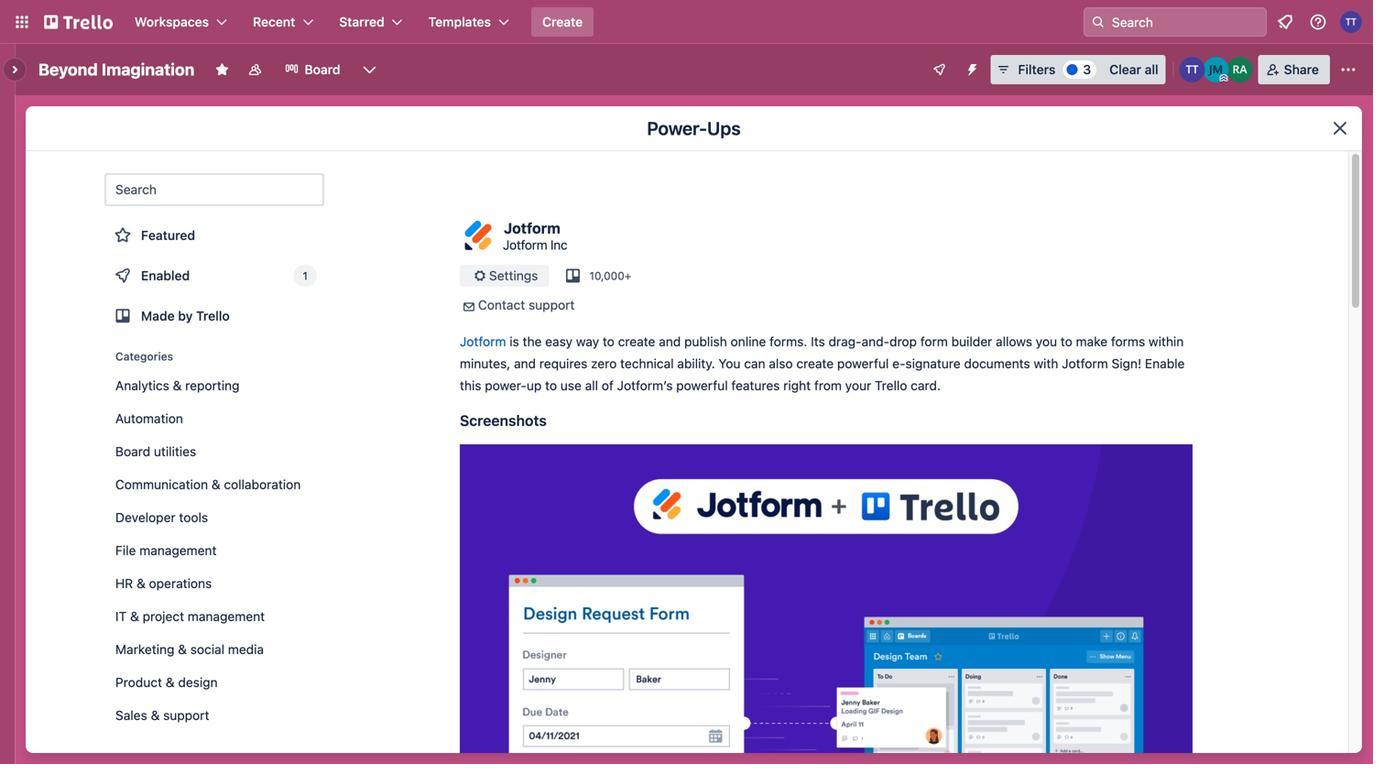 Task type: describe. For each thing, give the bounding box(es) containing it.
all inside button
[[1145, 62, 1159, 77]]

jotform's
[[617, 378, 673, 393]]

1
[[303, 269, 308, 282]]

file
[[115, 543, 136, 558]]

hr
[[115, 576, 133, 591]]

communication & collaboration link
[[104, 470, 324, 499]]

Search text field
[[104, 173, 324, 206]]

primary element
[[0, 0, 1374, 44]]

way
[[576, 334, 599, 349]]

sm image inside settings link
[[471, 267, 489, 285]]

drop
[[890, 334, 917, 349]]

share
[[1285, 62, 1320, 77]]

you
[[719, 356, 741, 371]]

it
[[115, 609, 127, 624]]

Board name text field
[[29, 55, 204, 84]]

file management
[[115, 543, 217, 558]]

settings link
[[460, 265, 549, 287]]

reporting
[[185, 378, 240, 393]]

1 vertical spatial management
[[188, 609, 265, 624]]

ups
[[708, 117, 741, 139]]

jeremy miller (jeremymiller198) image
[[1204, 57, 1230, 82]]

is
[[510, 334, 519, 349]]

automation image
[[958, 55, 984, 81]]

signature
[[906, 356, 961, 371]]

create button
[[532, 7, 594, 37]]

jotform up inc
[[504, 219, 561, 237]]

e-
[[893, 356, 906, 371]]

marketing
[[115, 642, 175, 657]]

developer tools
[[115, 510, 208, 525]]

product & design
[[115, 675, 218, 690]]

starred
[[339, 14, 385, 29]]

your
[[846, 378, 872, 393]]

power-
[[647, 117, 708, 139]]

it & project management
[[115, 609, 265, 624]]

power-
[[485, 378, 527, 393]]

0 horizontal spatial to
[[545, 378, 557, 393]]

product
[[115, 675, 162, 690]]

trello inside is the easy way to create and publish online forms. its drag-and-drop form builder allows you to make forms within minutes, and requires zero technical ability. you can also create powerful e-signature documents with jotform sign! enable this power-up to use all of jotform's powerful features right from your trello card.
[[875, 378, 908, 393]]

automation link
[[104, 404, 324, 433]]

forms
[[1112, 334, 1146, 349]]

recent button
[[242, 7, 325, 37]]

made
[[141, 308, 175, 324]]

analytics & reporting
[[115, 378, 240, 393]]

sales & support
[[115, 708, 209, 723]]

communication
[[115, 477, 208, 492]]

0 horizontal spatial create
[[618, 334, 656, 349]]

workspaces button
[[124, 7, 238, 37]]

power ups image
[[932, 62, 947, 77]]

imagination
[[102, 60, 195, 79]]

with
[[1034, 356, 1059, 371]]

& for support
[[151, 708, 160, 723]]

all inside is the easy way to create and publish online forms. its drag-and-drop form builder allows you to make forms within minutes, and requires zero technical ability. you can also create powerful e-signature documents with jotform sign! enable this power-up to use all of jotform's powerful features right from your trello card.
[[585, 378, 598, 393]]

by
[[178, 308, 193, 324]]

easy
[[546, 334, 573, 349]]

back to home image
[[44, 7, 113, 37]]

contact
[[478, 297, 525, 313]]

board for board
[[305, 62, 341, 77]]

1 horizontal spatial and
[[659, 334, 681, 349]]

jotform jotform inc
[[503, 219, 568, 252]]

made by trello link
[[104, 298, 324, 335]]

contact support link
[[478, 297, 575, 313]]

jotform up the settings
[[503, 237, 548, 252]]

file management link
[[104, 536, 324, 565]]

filters
[[1019, 62, 1056, 77]]

the
[[523, 334, 542, 349]]

featured
[[141, 228, 195, 243]]

documents
[[965, 356, 1031, 371]]

and-
[[862, 334, 890, 349]]

from
[[815, 378, 842, 393]]

hr & operations link
[[104, 569, 324, 598]]

jotform link
[[460, 334, 506, 349]]

form
[[921, 334, 948, 349]]

builder
[[952, 334, 993, 349]]

it & project management link
[[104, 602, 324, 631]]

design
[[178, 675, 218, 690]]

show menu image
[[1340, 60, 1358, 79]]

use
[[561, 378, 582, 393]]

board for board utilities
[[115, 444, 150, 459]]

& for design
[[166, 675, 175, 690]]

power-ups
[[647, 117, 741, 139]]

sales
[[115, 708, 147, 723]]

marketing & social media link
[[104, 635, 324, 664]]

open information menu image
[[1310, 13, 1328, 31]]

ruby anderson (rubyanderson7) image
[[1228, 57, 1253, 82]]

developer
[[115, 510, 176, 525]]

communication & collaboration
[[115, 477, 301, 492]]

0 vertical spatial management
[[139, 543, 217, 558]]

hr & operations
[[115, 576, 212, 591]]

board utilities link
[[104, 437, 324, 466]]

1 vertical spatial powerful
[[677, 378, 728, 393]]

trello inside made by trello link
[[196, 308, 230, 324]]

minutes,
[[460, 356, 511, 371]]

screenshots
[[460, 412, 547, 429]]

jotform up minutes,
[[460, 334, 506, 349]]

sales & support link
[[104, 701, 324, 730]]

this member is an admin of this board. image
[[1220, 74, 1229, 82]]



Task type: vqa. For each thing, say whether or not it's contained in the screenshot.
left edit
no



Task type: locate. For each thing, give the bounding box(es) containing it.
technical
[[621, 356, 674, 371]]

3
[[1084, 62, 1092, 77]]

sm image up jotform link
[[460, 298, 478, 316]]

1 horizontal spatial board
[[305, 62, 341, 77]]

Search field
[[1106, 8, 1267, 36]]

operations
[[149, 576, 212, 591]]

0 vertical spatial trello
[[196, 308, 230, 324]]

1 vertical spatial and
[[514, 356, 536, 371]]

& for social
[[178, 642, 187, 657]]

& for collaboration
[[212, 477, 221, 492]]

1 vertical spatial board
[[115, 444, 150, 459]]

to right "up" at left
[[545, 378, 557, 393]]

board utilities
[[115, 444, 196, 459]]

0 vertical spatial sm image
[[471, 267, 489, 285]]

project
[[143, 609, 184, 624]]

1 horizontal spatial trello
[[875, 378, 908, 393]]

1 horizontal spatial powerful
[[838, 356, 889, 371]]

0 vertical spatial create
[[618, 334, 656, 349]]

0 horizontal spatial and
[[514, 356, 536, 371]]

& for reporting
[[173, 378, 182, 393]]

1 vertical spatial trello
[[875, 378, 908, 393]]

support inside "link"
[[163, 708, 209, 723]]

terry turtle (terryturtle) image
[[1180, 57, 1206, 82]]

management
[[139, 543, 217, 558], [188, 609, 265, 624]]

& left social
[[178, 642, 187, 657]]

jotform inside is the easy way to create and publish online forms. its drag-and-drop form builder allows you to make forms within minutes, and requires zero technical ability. you can also create powerful e-signature documents with jotform sign! enable this power-up to use all of jotform's powerful features right from your trello card.
[[1062, 356, 1109, 371]]

beyond
[[38, 60, 98, 79]]

support
[[529, 297, 575, 313], [163, 708, 209, 723]]

jotform down make
[[1062, 356, 1109, 371]]

support up easy
[[529, 297, 575, 313]]

2 horizontal spatial to
[[1061, 334, 1073, 349]]

1 horizontal spatial to
[[603, 334, 615, 349]]

analytics
[[115, 378, 169, 393]]

& left design in the bottom of the page
[[166, 675, 175, 690]]

publish
[[685, 334, 728, 349]]

1 horizontal spatial support
[[529, 297, 575, 313]]

its
[[811, 334, 826, 349]]

0 vertical spatial and
[[659, 334, 681, 349]]

sm image up contact
[[471, 267, 489, 285]]

0 horizontal spatial support
[[163, 708, 209, 723]]

and up technical
[[659, 334, 681, 349]]

to right way
[[603, 334, 615, 349]]

1 vertical spatial sm image
[[460, 298, 478, 316]]

beyond imagination
[[38, 60, 195, 79]]

can
[[744, 356, 766, 371]]

0 vertical spatial powerful
[[838, 356, 889, 371]]

this
[[460, 378, 482, 393]]

& right it
[[130, 609, 139, 624]]

support down design in the bottom of the page
[[163, 708, 209, 723]]

board left customize views image
[[305, 62, 341, 77]]

0 vertical spatial support
[[529, 297, 575, 313]]

powerful up your
[[838, 356, 889, 371]]

& for operations
[[137, 576, 146, 591]]

drag-
[[829, 334, 862, 349]]

& right sales at left bottom
[[151, 708, 160, 723]]

+
[[625, 269, 632, 282]]

you
[[1036, 334, 1058, 349]]

0 vertical spatial board
[[305, 62, 341, 77]]

10,000
[[590, 269, 625, 282]]

automation
[[115, 411, 183, 426]]

share button
[[1259, 55, 1331, 84]]

inc
[[551, 237, 568, 252]]

zero
[[591, 356, 617, 371]]

starred button
[[328, 7, 414, 37]]

terry turtle (terryturtle) image
[[1341, 11, 1363, 33]]

0 horizontal spatial all
[[585, 378, 598, 393]]

make
[[1076, 334, 1108, 349]]

enabled
[[141, 268, 190, 283]]

powerful down ability.
[[677, 378, 728, 393]]

create up technical
[[618, 334, 656, 349]]

search image
[[1092, 15, 1106, 29]]

workspaces
[[135, 14, 209, 29]]

allows
[[996, 334, 1033, 349]]

1 vertical spatial all
[[585, 378, 598, 393]]

0 horizontal spatial powerful
[[677, 378, 728, 393]]

create down its
[[797, 356, 834, 371]]

create
[[543, 14, 583, 29]]

clear all
[[1110, 62, 1159, 77]]

customize views image
[[361, 60, 379, 79]]

utilities
[[154, 444, 196, 459]]

create
[[618, 334, 656, 349], [797, 356, 834, 371]]

screenshot1 image
[[460, 444, 1193, 764]]

settings
[[489, 268, 538, 283]]

and
[[659, 334, 681, 349], [514, 356, 536, 371]]

templates
[[429, 14, 491, 29]]

sm image
[[471, 267, 489, 285], [460, 298, 478, 316]]

trello down e-
[[875, 378, 908, 393]]

up
[[527, 378, 542, 393]]

marketing & social media
[[115, 642, 264, 657]]

clear all button
[[1103, 55, 1166, 84]]

recent
[[253, 14, 295, 29]]

powerful
[[838, 356, 889, 371], [677, 378, 728, 393]]

trello
[[196, 308, 230, 324], [875, 378, 908, 393]]

online
[[731, 334, 766, 349]]

is the easy way to create and publish online forms. its drag-and-drop form builder allows you to make forms within minutes, and requires zero technical ability. you can also create powerful e-signature documents with jotform sign! enable this power-up to use all of jotform's powerful features right from your trello card.
[[460, 334, 1185, 393]]

within
[[1149, 334, 1184, 349]]

to right you on the right
[[1061, 334, 1073, 349]]

management up operations
[[139, 543, 217, 558]]

& down the board utilities link
[[212, 477, 221, 492]]

workspace visible image
[[248, 62, 262, 77]]

developer tools link
[[104, 503, 324, 532]]

collaboration
[[224, 477, 301, 492]]

all left of
[[585, 378, 598, 393]]

10,000 +
[[590, 269, 632, 282]]

management down hr & operations link
[[188, 609, 265, 624]]

sign!
[[1112, 356, 1142, 371]]

&
[[173, 378, 182, 393], [212, 477, 221, 492], [137, 576, 146, 591], [130, 609, 139, 624], [178, 642, 187, 657], [166, 675, 175, 690], [151, 708, 160, 723]]

trello right by
[[196, 308, 230, 324]]

1 horizontal spatial all
[[1145, 62, 1159, 77]]

1 horizontal spatial create
[[797, 356, 834, 371]]

board link
[[273, 55, 352, 84]]

features
[[732, 378, 780, 393]]

to
[[603, 334, 615, 349], [1061, 334, 1073, 349], [545, 378, 557, 393]]

ability.
[[678, 356, 716, 371]]

enable
[[1146, 356, 1185, 371]]

& for project
[[130, 609, 139, 624]]

& inside "link"
[[151, 708, 160, 723]]

board
[[305, 62, 341, 77], [115, 444, 150, 459]]

templates button
[[418, 7, 521, 37]]

board down automation
[[115, 444, 150, 459]]

star or unstar board image
[[215, 62, 229, 77]]

1 vertical spatial support
[[163, 708, 209, 723]]

forms.
[[770, 334, 808, 349]]

0 vertical spatial all
[[1145, 62, 1159, 77]]

all right clear
[[1145, 62, 1159, 77]]

clear
[[1110, 62, 1142, 77]]

analytics & reporting link
[[104, 371, 324, 401]]

made by trello
[[141, 308, 230, 324]]

requires
[[540, 356, 588, 371]]

0 notifications image
[[1275, 11, 1297, 33]]

social
[[190, 642, 225, 657]]

also
[[769, 356, 793, 371]]

0 horizontal spatial board
[[115, 444, 150, 459]]

0 horizontal spatial trello
[[196, 308, 230, 324]]

and down the
[[514, 356, 536, 371]]

1 vertical spatial create
[[797, 356, 834, 371]]

& right analytics
[[173, 378, 182, 393]]

tools
[[179, 510, 208, 525]]

product & design link
[[104, 668, 324, 697]]

& right hr
[[137, 576, 146, 591]]



